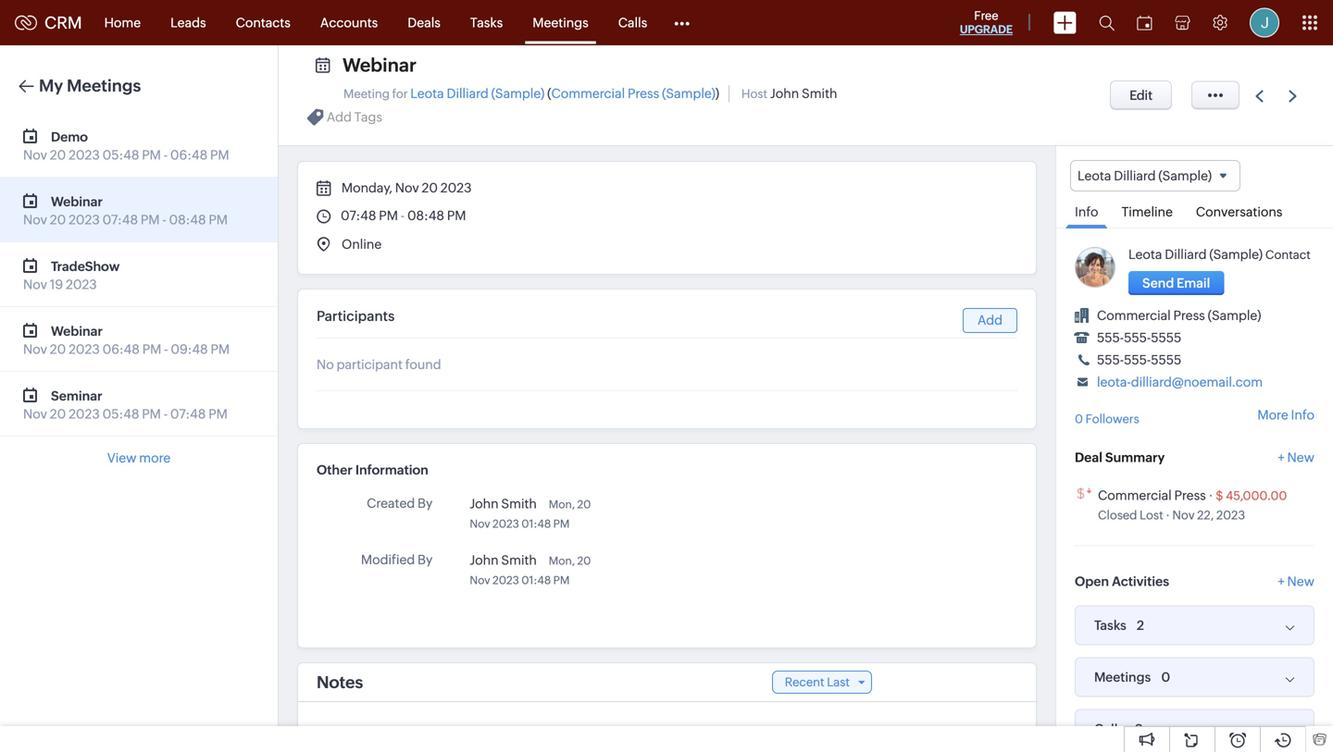 Task type: vqa. For each thing, say whether or not it's contained in the screenshot.


Task type: describe. For each thing, give the bounding box(es) containing it.
lost
[[1140, 509, 1164, 523]]

mon, 20 nov 2023 01:48 pm for created by
[[470, 499, 591, 531]]

next record image
[[1289, 90, 1301, 102]]

tradeshow nov 19 2023
[[23, 259, 120, 292]]

1 vertical spatial tasks
[[1095, 619, 1127, 634]]

webinar for webinar nov 20 2023 07:48 pm - 08:48 pm
[[51, 194, 103, 209]]

create menu element
[[1043, 0, 1088, 45]]

20 for monday, nov 20 2023
[[422, 181, 438, 195]]

leota-dilliard@noemail.com link
[[1097, 375, 1263, 390]]

calls link
[[604, 0, 662, 45]]

notes
[[317, 673, 363, 692]]

seminar
[[51, 389, 102, 404]]

1 vertical spatial leota dilliard (sample) link
[[1129, 247, 1263, 262]]

+ new link
[[1278, 451, 1315, 475]]

created
[[367, 496, 415, 511]]

host john smith
[[742, 86, 838, 101]]

06:48 inside the webinar nov 20 2023 06:48 pm - 09:48 pm
[[102, 342, 140, 357]]

participants
[[317, 308, 395, 325]]

0 vertical spatial ·
[[1209, 489, 1214, 504]]

1 horizontal spatial commercial press (sample) link
[[1097, 309, 1262, 323]]

webinar nov 20 2023 06:48 pm - 09:48 pm
[[23, 324, 230, 357]]

2 + new from the top
[[1278, 575, 1315, 590]]

john smith for modified by
[[470, 553, 537, 568]]

2 5555 from the top
[[1151, 353, 1182, 368]]

press for commercial press (sample)
[[1174, 309, 1206, 323]]

tasks link
[[456, 0, 518, 45]]

add link
[[963, 308, 1018, 333]]

conversations link
[[1187, 192, 1292, 228]]

participant
[[337, 357, 403, 372]]

modified
[[361, 553, 415, 568]]

add for add tags
[[327, 110, 352, 124]]

20 for webinar nov 20 2023 06:48 pm - 09:48 pm
[[50, 342, 66, 357]]

my
[[39, 76, 63, 95]]

online
[[342, 237, 382, 252]]

contacts link
[[221, 0, 305, 45]]

1 555-555-5555 from the top
[[1097, 331, 1182, 346]]

other information
[[317, 463, 429, 478]]

nov inside commercial press · $ 45,000.00 closed lost · nov 22, 2023
[[1173, 509, 1195, 523]]

search image
[[1099, 15, 1115, 31]]

more info link
[[1258, 408, 1315, 423]]

leota-dilliard@noemail.com
[[1097, 375, 1263, 390]]

0 horizontal spatial ·
[[1166, 509, 1170, 523]]

2023 inside tradeshow nov 19 2023
[[66, 277, 97, 292]]

0 horizontal spatial meetings
[[67, 76, 141, 95]]

summary
[[1106, 451, 1165, 466]]

nov for demo nov 20 2023 05:48 pm - 06:48 pm
[[23, 148, 47, 163]]

05:48 for demo
[[102, 148, 139, 163]]

no participant found
[[317, 357, 441, 372]]

host
[[742, 87, 768, 101]]

nov for webinar nov 20 2023 07:48 pm - 08:48 pm
[[23, 213, 47, 227]]

2023 inside webinar nov 20 2023 07:48 pm - 08:48 pm
[[69, 213, 100, 227]]

nov for webinar nov 20 2023 06:48 pm - 09:48 pm
[[23, 342, 47, 357]]

recent
[[785, 676, 825, 690]]

0 for calls
[[1135, 723, 1144, 737]]

created by
[[367, 496, 433, 511]]

05:48 for seminar
[[102, 407, 139, 422]]

deals link
[[393, 0, 456, 45]]

press for commercial press · $ 45,000.00 closed lost · nov 22, 2023
[[1175, 489, 1207, 504]]

1 + new from the top
[[1278, 451, 1315, 466]]

no
[[317, 357, 334, 372]]

search element
[[1088, 0, 1126, 45]]

- for webinar nov 20 2023 07:48 pm - 08:48 pm
[[162, 213, 166, 227]]

1 5555 from the top
[[1151, 331, 1182, 346]]

07:48 inside webinar nov 20 2023 07:48 pm - 08:48 pm
[[102, 213, 138, 227]]

2023 inside seminar nov 20 2023 05:48 pm - 07:48 pm
[[69, 407, 100, 422]]

add for add
[[978, 313, 1003, 328]]

smith for created by
[[501, 497, 537, 512]]

01:48 for modified by
[[522, 575, 551, 587]]

add tags
[[327, 110, 383, 124]]

0 vertical spatial info
[[1075, 205, 1099, 220]]

22,
[[1198, 509, 1214, 523]]

webinar for webinar nov 20 2023 06:48 pm - 09:48 pm
[[51, 324, 103, 339]]

0 horizontal spatial calls
[[618, 15, 648, 30]]

meeting
[[344, 87, 390, 101]]

more
[[139, 451, 171, 466]]

leads link
[[156, 0, 221, 45]]

deal summary
[[1075, 451, 1165, 466]]

monday, nov 20 2023
[[339, 181, 472, 195]]

new inside + new link
[[1288, 451, 1315, 466]]

1 horizontal spatial info
[[1291, 408, 1315, 423]]

0 vertical spatial commercial
[[551, 86, 625, 101]]

view
[[107, 451, 137, 466]]

commercial for commercial press · $ 45,000.00 closed lost · nov 22, 2023
[[1098, 489, 1172, 504]]

mon, 20 nov 2023 01:48 pm for modified by
[[470, 555, 591, 587]]

profile element
[[1239, 0, 1291, 45]]

deal
[[1075, 451, 1103, 466]]

2 new from the top
[[1288, 575, 1315, 590]]

(sample) for commercial press (sample)
[[1208, 309, 1262, 323]]

accounts link
[[305, 0, 393, 45]]

)
[[716, 86, 720, 101]]

mon, for modified by
[[549, 555, 575, 568]]

07:48 pm - 08:48 pm
[[341, 208, 466, 223]]

seminar nov 20 2023 05:48 pm - 07:48 pm
[[23, 389, 228, 422]]

09:48
[[171, 342, 208, 357]]

recent last
[[785, 676, 850, 690]]

07:48 inside seminar nov 20 2023 05:48 pm - 07:48 pm
[[170, 407, 206, 422]]

logo image
[[15, 15, 37, 30]]

0 vertical spatial leota
[[410, 86, 444, 101]]

0 vertical spatial press
[[628, 86, 660, 101]]

leads
[[171, 15, 206, 30]]

modified by
[[361, 553, 433, 568]]

2 555-555-5555 from the top
[[1097, 353, 1182, 368]]

meetings inside meetings link
[[533, 15, 589, 30]]

open activities
[[1075, 575, 1170, 590]]

last
[[827, 676, 850, 690]]

0 for meetings
[[1162, 671, 1171, 685]]

nov for monday, nov 20 2023
[[395, 181, 419, 195]]

john for modified by
[[470, 553, 499, 568]]

0 horizontal spatial 0
[[1075, 413, 1083, 427]]

free
[[974, 9, 999, 23]]

commercial press link
[[1098, 489, 1207, 504]]

(sample) for leota dilliard (sample)
[[1159, 169, 1212, 183]]

leota dilliard (sample)
[[1078, 169, 1212, 183]]

meetings link
[[518, 0, 604, 45]]

home
[[104, 15, 141, 30]]

leota-
[[1097, 375, 1131, 390]]

commercial press · $ 45,000.00 closed lost · nov 22, 2023
[[1098, 489, 1288, 523]]

more
[[1258, 408, 1289, 423]]

01:48 for created by
[[522, 518, 551, 531]]



Task type: locate. For each thing, give the bounding box(es) containing it.
upgrade
[[960, 23, 1013, 36]]

1 vertical spatial 5555
[[1151, 353, 1182, 368]]

by for modified by
[[418, 553, 433, 568]]

2 vertical spatial dilliard
[[1165, 247, 1207, 262]]

555-555-5555 up the leota-
[[1097, 353, 1182, 368]]

0 vertical spatial 5555
[[1151, 331, 1182, 346]]

0 vertical spatial 05:48
[[102, 148, 139, 163]]

webinar down 19
[[51, 324, 103, 339]]

for
[[392, 87, 408, 101]]

20 for webinar nov 20 2023 07:48 pm - 08:48 pm
[[50, 213, 66, 227]]

smith
[[802, 86, 838, 101], [501, 497, 537, 512], [501, 553, 537, 568]]

create menu image
[[1054, 12, 1077, 34]]

1 vertical spatial press
[[1174, 309, 1206, 323]]

0 horizontal spatial 07:48
[[102, 213, 138, 227]]

press down calls link
[[628, 86, 660, 101]]

commercial press (sample) link
[[551, 86, 716, 101], [1097, 309, 1262, 323]]

nov inside the webinar nov 20 2023 06:48 pm - 09:48 pm
[[23, 342, 47, 357]]

leota dilliard (sample) link down conversations
[[1129, 247, 1263, 262]]

tags
[[354, 110, 383, 124]]

press up dilliard@noemail.com
[[1174, 309, 1206, 323]]

+ new
[[1278, 451, 1315, 466], [1278, 575, 1315, 590]]

mon, for created by
[[549, 499, 575, 511]]

demo
[[51, 130, 88, 144]]

2 vertical spatial press
[[1175, 489, 1207, 504]]

2 vertical spatial john
[[470, 553, 499, 568]]

press up "22,"
[[1175, 489, 1207, 504]]

0 horizontal spatial commercial press (sample) link
[[551, 86, 716, 101]]

20 for demo nov 20 2023 05:48 pm - 06:48 pm
[[50, 148, 66, 163]]

1 vertical spatial 0
[[1162, 671, 1171, 685]]

0 vertical spatial +
[[1278, 451, 1285, 466]]

demo nov 20 2023 05:48 pm - 06:48 pm
[[23, 130, 229, 163]]

0 vertical spatial 555-555-5555
[[1097, 331, 1182, 346]]

1 vertical spatial calls
[[1095, 723, 1124, 737]]

dilliard for leota dilliard (sample) contact
[[1165, 247, 1207, 262]]

1 by from the top
[[418, 496, 433, 511]]

webinar inside the webinar nov 20 2023 06:48 pm - 09:48 pm
[[51, 324, 103, 339]]

0 vertical spatial tasks
[[470, 15, 503, 30]]

1 + from the top
[[1278, 451, 1285, 466]]

contacts
[[236, 15, 291, 30]]

(sample) down leota dilliard (sample) contact
[[1208, 309, 1262, 323]]

commercial up lost
[[1098, 489, 1172, 504]]

add inside add link
[[978, 313, 1003, 328]]

1 vertical spatial meetings
[[67, 76, 141, 95]]

leota up info link
[[1078, 169, 1112, 183]]

1 vertical spatial mon, 20 nov 2023 01:48 pm
[[470, 555, 591, 587]]

- inside seminar nov 20 2023 05:48 pm - 07:48 pm
[[164, 407, 168, 422]]

0 horizontal spatial leota
[[410, 86, 444, 101]]

press inside commercial press · $ 45,000.00 closed lost · nov 22, 2023
[[1175, 489, 1207, 504]]

2 vertical spatial smith
[[501, 553, 537, 568]]

- for demo nov 20 2023 05:48 pm - 06:48 pm
[[164, 148, 168, 163]]

07:48 up tradeshow
[[102, 213, 138, 227]]

- inside 'demo nov 20 2023 05:48 pm - 06:48 pm'
[[164, 148, 168, 163]]

commercial press (sample)
[[1097, 309, 1262, 323]]

2 + from the top
[[1278, 575, 1285, 590]]

1 vertical spatial john smith
[[470, 553, 537, 568]]

1 vertical spatial 555-555-5555
[[1097, 353, 1182, 368]]

free upgrade
[[960, 9, 1013, 36]]

timeline
[[1122, 205, 1173, 220]]

deals
[[408, 15, 441, 30]]

0 horizontal spatial dilliard
[[447, 86, 489, 101]]

0 horizontal spatial info
[[1075, 205, 1099, 220]]

45,000.00
[[1226, 490, 1288, 504]]

1 vertical spatial mon,
[[549, 555, 575, 568]]

commercial inside commercial press · $ 45,000.00 closed lost · nov 22, 2023
[[1098, 489, 1172, 504]]

1 horizontal spatial calls
[[1095, 723, 1124, 737]]

5555 down the commercial press (sample)
[[1151, 331, 1182, 346]]

1 horizontal spatial leota
[[1078, 169, 1112, 183]]

2 by from the top
[[418, 553, 433, 568]]

05:48 inside 'demo nov 20 2023 05:48 pm - 06:48 pm'
[[102, 148, 139, 163]]

05:48
[[102, 148, 139, 163], [102, 407, 139, 422]]

webinar for webinar
[[343, 55, 417, 76]]

dilliard right for
[[447, 86, 489, 101]]

2 horizontal spatial 07:48
[[341, 208, 376, 223]]

- for webinar nov 20 2023 06:48 pm - 09:48 pm
[[164, 342, 168, 357]]

1 horizontal spatial dilliard
[[1114, 169, 1156, 183]]

webinar nov 20 2023 07:48 pm - 08:48 pm
[[23, 194, 228, 227]]

·
[[1209, 489, 1214, 504], [1166, 509, 1170, 523]]

20
[[50, 148, 66, 163], [422, 181, 438, 195], [50, 213, 66, 227], [50, 342, 66, 357], [50, 407, 66, 422], [577, 499, 591, 511], [577, 555, 591, 568]]

info link
[[1066, 192, 1108, 229]]

by right created on the bottom
[[418, 496, 433, 511]]

- for seminar nov 20 2023 05:48 pm - 07:48 pm
[[164, 407, 168, 422]]

commercial for commercial press (sample)
[[1097, 309, 1171, 323]]

· left "$"
[[1209, 489, 1214, 504]]

1 mon, from the top
[[549, 499, 575, 511]]

+ down 45,000.00
[[1278, 575, 1285, 590]]

calls
[[618, 15, 648, 30], [1095, 723, 1124, 737]]

nov inside 'demo nov 20 2023 05:48 pm - 06:48 pm'
[[23, 148, 47, 163]]

0 vertical spatial 06:48
[[170, 148, 208, 163]]

1 horizontal spatial meetings
[[533, 15, 589, 30]]

dilliard down timeline
[[1165, 247, 1207, 262]]

0 horizontal spatial leota dilliard (sample) link
[[410, 86, 545, 101]]

1 vertical spatial add
[[978, 313, 1003, 328]]

leota right for
[[410, 86, 444, 101]]

contact
[[1266, 248, 1311, 262]]

2 vertical spatial webinar
[[51, 324, 103, 339]]

leota dilliard (sample) link down tasks link
[[410, 86, 545, 101]]

$
[[1216, 490, 1224, 504]]

leota for leota dilliard (sample) contact
[[1129, 247, 1163, 262]]

nov for tradeshow nov 19 2023
[[23, 277, 47, 292]]

home link
[[89, 0, 156, 45]]

01:48
[[522, 518, 551, 531], [522, 575, 551, 587]]

- up webinar nov 20 2023 07:48 pm - 08:48 pm
[[164, 148, 168, 163]]

2 mon, 20 nov 2023 01:48 pm from the top
[[470, 555, 591, 587]]

1 vertical spatial 01:48
[[522, 575, 551, 587]]

by right modified on the left bottom of page
[[418, 553, 433, 568]]

profile image
[[1250, 8, 1280, 38]]

meetings
[[533, 15, 589, 30], [67, 76, 141, 95], [1095, 671, 1151, 685]]

1 new from the top
[[1288, 451, 1315, 466]]

view more
[[107, 451, 171, 466]]

2 vertical spatial meetings
[[1095, 671, 1151, 685]]

other
[[317, 463, 353, 478]]

0 vertical spatial mon,
[[549, 499, 575, 511]]

john right host
[[770, 86, 799, 101]]

0 vertical spatial 0
[[1075, 413, 1083, 427]]

2023 inside 'demo nov 20 2023 05:48 pm - 06:48 pm'
[[69, 148, 100, 163]]

tasks
[[470, 15, 503, 30], [1095, 619, 1127, 634]]

0 vertical spatial commercial press (sample) link
[[551, 86, 716, 101]]

1 vertical spatial info
[[1291, 408, 1315, 423]]

commercial
[[551, 86, 625, 101], [1097, 309, 1171, 323], [1098, 489, 1172, 504]]

2 horizontal spatial meetings
[[1095, 671, 1151, 685]]

monday,
[[342, 181, 393, 195]]

- inside the webinar nov 20 2023 06:48 pm - 09:48 pm
[[164, 342, 168, 357]]

smith for modified by
[[501, 553, 537, 568]]

1 vertical spatial new
[[1288, 575, 1315, 590]]

2 vertical spatial commercial
[[1098, 489, 1172, 504]]

+
[[1278, 451, 1285, 466], [1278, 575, 1285, 590]]

mon, 20 nov 2023 01:48 pm
[[470, 499, 591, 531], [470, 555, 591, 587]]

open
[[1075, 575, 1109, 590]]

leota dilliard (sample) contact
[[1129, 247, 1311, 262]]

- left "09:48" at top
[[164, 342, 168, 357]]

my meetings
[[39, 76, 141, 95]]

webinar down demo
[[51, 194, 103, 209]]

2023 inside the webinar nov 20 2023 06:48 pm - 09:48 pm
[[69, 342, 100, 357]]

2023
[[69, 148, 100, 163], [441, 181, 472, 195], [69, 213, 100, 227], [66, 277, 97, 292], [69, 342, 100, 357], [69, 407, 100, 422], [1217, 509, 1246, 523], [493, 518, 519, 531], [493, 575, 519, 587]]

meetings down "2"
[[1095, 671, 1151, 685]]

webinar up meeting
[[343, 55, 417, 76]]

05:48 inside seminar nov 20 2023 05:48 pm - 07:48 pm
[[102, 407, 139, 422]]

timeline link
[[1113, 192, 1182, 228]]

1 vertical spatial ·
[[1166, 509, 1170, 523]]

nov for seminar nov 20 2023 05:48 pm - 07:48 pm
[[23, 407, 47, 422]]

20 inside the webinar nov 20 2023 06:48 pm - 09:48 pm
[[50, 342, 66, 357]]

meetings up (
[[533, 15, 589, 30]]

0 vertical spatial john smith
[[470, 497, 537, 512]]

activities
[[1112, 575, 1170, 590]]

info right 'more'
[[1291, 408, 1315, 423]]

+ down the more info
[[1278, 451, 1285, 466]]

2 05:48 from the top
[[102, 407, 139, 422]]

2 horizontal spatial 0
[[1162, 671, 1171, 685]]

(
[[547, 86, 551, 101]]

5555
[[1151, 331, 1182, 346], [1151, 353, 1182, 368]]

0
[[1075, 413, 1083, 427], [1162, 671, 1171, 685], [1135, 723, 1144, 737]]

20 for seminar nov 20 2023 05:48 pm - 07:48 pm
[[50, 407, 66, 422]]

1 vertical spatial webinar
[[51, 194, 103, 209]]

webinar inside webinar nov 20 2023 07:48 pm - 08:48 pm
[[51, 194, 103, 209]]

nov inside seminar nov 20 2023 05:48 pm - 07:48 pm
[[23, 407, 47, 422]]

· right lost
[[1166, 509, 1170, 523]]

1 vertical spatial commercial
[[1097, 309, 1171, 323]]

john smith
[[470, 497, 537, 512], [470, 553, 537, 568]]

leota dilliard (sample) link
[[410, 86, 545, 101], [1129, 247, 1263, 262]]

(sample) left (
[[491, 86, 545, 101]]

- down 'demo nov 20 2023 05:48 pm - 06:48 pm'
[[162, 213, 166, 227]]

(sample) down conversations
[[1210, 247, 1263, 262]]

1 horizontal spatial add
[[978, 313, 1003, 328]]

08:48 inside webinar nov 20 2023 07:48 pm - 08:48 pm
[[169, 213, 206, 227]]

leota inside field
[[1078, 169, 1112, 183]]

new
[[1288, 451, 1315, 466], [1288, 575, 1315, 590]]

(sample) left host
[[662, 86, 716, 101]]

dilliard@noemail.com
[[1131, 375, 1263, 390]]

info left timeline
[[1075, 205, 1099, 220]]

1 01:48 from the top
[[522, 518, 551, 531]]

(sample) up timeline 'link'
[[1159, 169, 1212, 183]]

20 inside webinar nov 20 2023 07:48 pm - 08:48 pm
[[50, 213, 66, 227]]

1 vertical spatial by
[[418, 553, 433, 568]]

19
[[50, 277, 63, 292]]

(sample) inside leota dilliard (sample) field
[[1159, 169, 1212, 183]]

20 inside seminar nov 20 2023 05:48 pm - 07:48 pm
[[50, 407, 66, 422]]

1 vertical spatial leota
[[1078, 169, 1112, 183]]

information
[[355, 463, 429, 478]]

add
[[327, 110, 352, 124], [978, 313, 1003, 328]]

0 vertical spatial mon, 20 nov 2023 01:48 pm
[[470, 499, 591, 531]]

1 horizontal spatial 07:48
[[170, 407, 206, 422]]

tradeshow
[[51, 259, 120, 274]]

0 vertical spatial dilliard
[[447, 86, 489, 101]]

2 vertical spatial leota
[[1129, 247, 1163, 262]]

more info
[[1258, 408, 1315, 423]]

06:48 up webinar nov 20 2023 07:48 pm - 08:48 pm
[[170, 148, 208, 163]]

accounts
[[320, 15, 378, 30]]

5555 up leota-dilliard@noemail.com
[[1151, 353, 1182, 368]]

0 horizontal spatial 08:48
[[169, 213, 206, 227]]

0 vertical spatial add
[[327, 110, 352, 124]]

07:48 up online
[[341, 208, 376, 223]]

06:48 up seminar nov 20 2023 05:48 pm - 07:48 pm
[[102, 342, 140, 357]]

1 horizontal spatial ·
[[1209, 489, 1214, 504]]

0 vertical spatial by
[[418, 496, 433, 511]]

1 vertical spatial commercial press (sample) link
[[1097, 309, 1262, 323]]

1 horizontal spatial 0
[[1135, 723, 1144, 737]]

john smith for created by
[[470, 497, 537, 512]]

commercial down meetings link
[[551, 86, 625, 101]]

nov inside webinar nov 20 2023 07:48 pm - 08:48 pm
[[23, 213, 47, 227]]

dilliard
[[447, 86, 489, 101], [1114, 169, 1156, 183], [1165, 247, 1207, 262]]

1 horizontal spatial tasks
[[1095, 619, 1127, 634]]

commercial press (sample) link down calls link
[[551, 86, 716, 101]]

info
[[1075, 205, 1099, 220], [1291, 408, 1315, 423]]

0 vertical spatial john
[[770, 86, 799, 101]]

0 vertical spatial webinar
[[343, 55, 417, 76]]

0 horizontal spatial tasks
[[470, 15, 503, 30]]

Leota Dilliard (Sample) field
[[1071, 160, 1241, 192]]

1 vertical spatial dilliard
[[1114, 169, 1156, 183]]

None button
[[1110, 81, 1173, 110], [1129, 272, 1225, 296], [1110, 81, 1173, 110], [1129, 272, 1225, 296]]

crm link
[[15, 13, 82, 32]]

- inside webinar nov 20 2023 07:48 pm - 08:48 pm
[[162, 213, 166, 227]]

2023 inside commercial press · $ 45,000.00 closed lost · nov 22, 2023
[[1217, 509, 1246, 523]]

2 mon, from the top
[[549, 555, 575, 568]]

0 followers
[[1075, 413, 1140, 427]]

1 mon, 20 nov 2023 01:48 pm from the top
[[470, 499, 591, 531]]

0 vertical spatial + new
[[1278, 451, 1315, 466]]

2 vertical spatial 0
[[1135, 723, 1144, 737]]

-
[[164, 148, 168, 163], [401, 208, 405, 223], [162, 213, 166, 227], [164, 342, 168, 357], [164, 407, 168, 422]]

05:48 up view
[[102, 407, 139, 422]]

555-555-5555
[[1097, 331, 1182, 346], [1097, 353, 1182, 368]]

dilliard inside leota dilliard (sample) field
[[1114, 169, 1156, 183]]

previous record image
[[1256, 90, 1264, 102]]

- up more
[[164, 407, 168, 422]]

20 inside 'demo nov 20 2023 05:48 pm - 06:48 pm'
[[50, 148, 66, 163]]

0 vertical spatial meetings
[[533, 15, 589, 30]]

dilliard for leota dilliard (sample)
[[1114, 169, 1156, 183]]

leota for leota dilliard (sample)
[[1078, 169, 1112, 183]]

john right created by
[[470, 497, 499, 512]]

1 horizontal spatial 08:48
[[407, 208, 445, 223]]

1 horizontal spatial leota dilliard (sample) link
[[1129, 247, 1263, 262]]

1 vertical spatial smith
[[501, 497, 537, 512]]

followers
[[1086, 413, 1140, 427]]

1 vertical spatial +
[[1278, 575, 1285, 590]]

07:48 up more
[[170, 407, 206, 422]]

555-555-5555 down the commercial press (sample)
[[1097, 331, 1182, 346]]

Other Modules field
[[662, 8, 702, 38]]

2 horizontal spatial dilliard
[[1165, 247, 1207, 262]]

nov
[[23, 148, 47, 163], [395, 181, 419, 195], [23, 213, 47, 227], [23, 277, 47, 292], [23, 342, 47, 357], [23, 407, 47, 422], [1173, 509, 1195, 523], [470, 518, 490, 531], [470, 575, 490, 587]]

john
[[770, 86, 799, 101], [470, 497, 499, 512], [470, 553, 499, 568]]

meetings right my
[[67, 76, 141, 95]]

2
[[1137, 619, 1145, 634]]

meeting for leota dilliard (sample) ( commercial press (sample) )
[[344, 86, 720, 101]]

tasks left "2"
[[1095, 619, 1127, 634]]

0 horizontal spatial add
[[327, 110, 352, 124]]

john for created by
[[470, 497, 499, 512]]

- down monday, nov 20 2023
[[401, 208, 405, 223]]

1 vertical spatial + new
[[1278, 575, 1315, 590]]

0 horizontal spatial 06:48
[[102, 342, 140, 357]]

0 vertical spatial calls
[[618, 15, 648, 30]]

1 vertical spatial 06:48
[[102, 342, 140, 357]]

0 vertical spatial leota dilliard (sample) link
[[410, 86, 545, 101]]

1 05:48 from the top
[[102, 148, 139, 163]]

tasks right deals
[[470, 15, 503, 30]]

leota down timeline
[[1129, 247, 1163, 262]]

nov inside tradeshow nov 19 2023
[[23, 277, 47, 292]]

2 01:48 from the top
[[522, 575, 551, 587]]

1 john smith from the top
[[470, 497, 537, 512]]

commercial up the leota-
[[1097, 309, 1171, 323]]

john right modified by
[[470, 553, 499, 568]]

dilliard up timeline 'link'
[[1114, 169, 1156, 183]]

(sample) for leota dilliard (sample) contact
[[1210, 247, 1263, 262]]

by for created by
[[418, 496, 433, 511]]

calendar image
[[1137, 15, 1153, 30]]

2 horizontal spatial leota
[[1129, 247, 1163, 262]]

found
[[405, 357, 441, 372]]

(sample)
[[491, 86, 545, 101], [662, 86, 716, 101], [1159, 169, 1212, 183], [1210, 247, 1263, 262], [1208, 309, 1262, 323]]

crm
[[44, 13, 82, 32]]

07:48
[[341, 208, 376, 223], [102, 213, 138, 227], [170, 407, 206, 422]]

555-
[[1097, 331, 1124, 346], [1124, 331, 1151, 346], [1097, 353, 1124, 368], [1124, 353, 1151, 368]]

05:48 up webinar nov 20 2023 07:48 pm - 08:48 pm
[[102, 148, 139, 163]]

0 vertical spatial new
[[1288, 451, 1315, 466]]

conversations
[[1196, 205, 1283, 220]]

press
[[628, 86, 660, 101], [1174, 309, 1206, 323], [1175, 489, 1207, 504]]

0 vertical spatial 01:48
[[522, 518, 551, 531]]

1 vertical spatial 05:48
[[102, 407, 139, 422]]

1 horizontal spatial 06:48
[[170, 148, 208, 163]]

06:48 inside 'demo nov 20 2023 05:48 pm - 06:48 pm'
[[170, 148, 208, 163]]

0 vertical spatial smith
[[802, 86, 838, 101]]

2 john smith from the top
[[470, 553, 537, 568]]

1 vertical spatial john
[[470, 497, 499, 512]]

commercial press (sample) link up leota-dilliard@noemail.com link
[[1097, 309, 1262, 323]]

closed
[[1098, 509, 1138, 523]]



